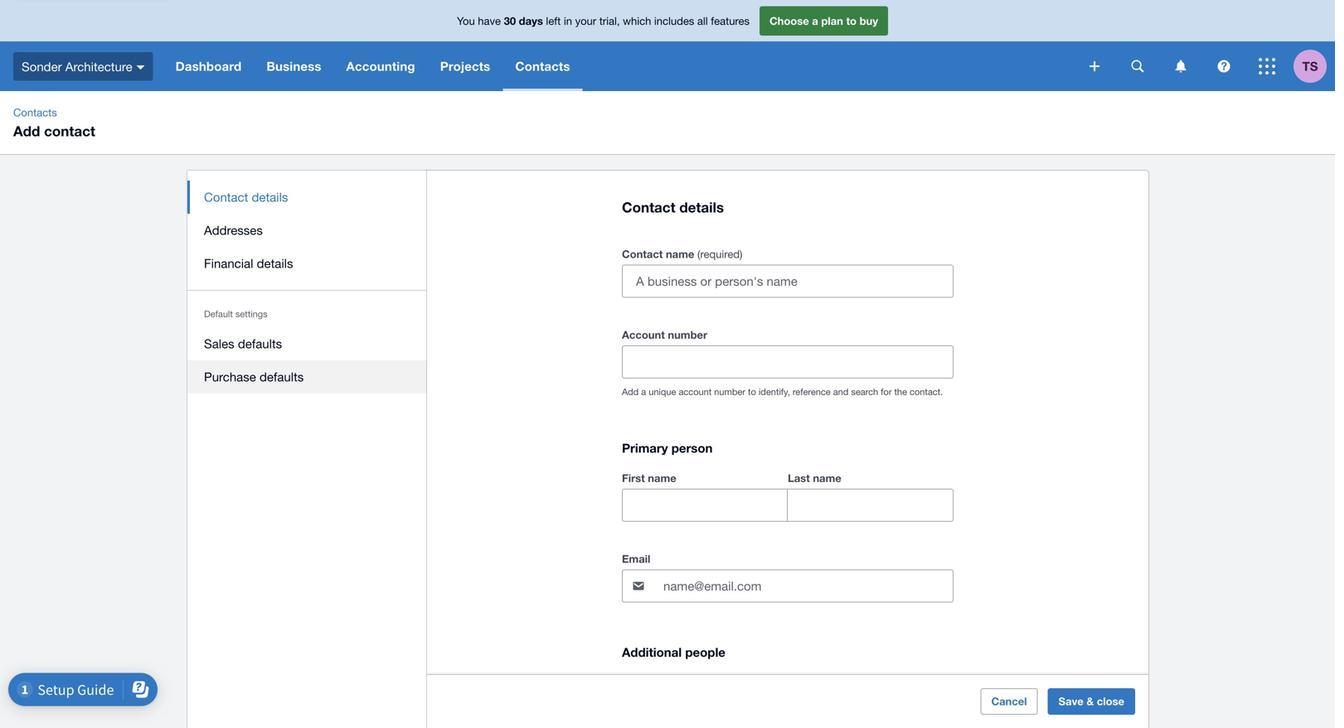 Task type: vqa. For each thing, say whether or not it's contained in the screenshot.
import
no



Task type: describe. For each thing, give the bounding box(es) containing it.
0 horizontal spatial to
[[748, 387, 756, 398]]

unique
[[649, 387, 676, 398]]

2 horizontal spatial svg image
[[1259, 58, 1275, 75]]

1 horizontal spatial to
[[846, 14, 857, 27]]

3 svg image from the left
[[1218, 60, 1230, 73]]

in
[[564, 14, 572, 27]]

for
[[881, 387, 892, 398]]

close
[[1097, 696, 1124, 709]]

Last name field
[[788, 490, 953, 522]]

contact
[[44, 123, 95, 139]]

addresses
[[204, 223, 263, 238]]

addresses link
[[187, 214, 427, 247]]

account
[[622, 329, 665, 342]]

trial,
[[599, 14, 620, 27]]

save & close button
[[1048, 689, 1135, 716]]

defaults for purchase defaults
[[260, 370, 304, 384]]

1 horizontal spatial contact details
[[622, 199, 724, 216]]

you have 30 days left in your trial, which includes all features
[[457, 14, 750, 27]]

your
[[575, 14, 596, 27]]

1 horizontal spatial add
[[622, 387, 639, 398]]

which
[[623, 14, 651, 27]]

purchase defaults
[[204, 370, 304, 384]]

Email text field
[[662, 571, 953, 603]]

menu containing contact details
[[187, 171, 427, 404]]

ts
[[1302, 59, 1318, 74]]

add a unique account number to identify, reference and search for the contact.
[[622, 387, 943, 398]]

plan
[[821, 14, 843, 27]]

left
[[546, 14, 561, 27]]

a for add
[[641, 387, 646, 398]]

sales
[[204, 337, 234, 351]]

person
[[671, 441, 713, 456]]

contacts for contacts add contact
[[13, 106, 57, 119]]

default settings
[[204, 309, 268, 320]]

svg image inside sonder architecture popup button
[[137, 65, 145, 69]]

financial details
[[204, 256, 293, 271]]

reference
[[793, 387, 831, 398]]

cancel button
[[981, 689, 1038, 716]]

default
[[204, 309, 233, 320]]

add inside contacts add contact
[[13, 123, 40, 139]]

&
[[1087, 696, 1094, 709]]

the
[[894, 387, 907, 398]]

banner containing dashboard
[[0, 0, 1335, 91]]

details for financial details link
[[257, 256, 293, 271]]

accounting button
[[334, 41, 428, 91]]

search
[[851, 387, 878, 398]]

name for last
[[813, 472, 841, 485]]

and
[[833, 387, 849, 398]]

additional people
[[622, 646, 726, 661]]

buy
[[860, 14, 878, 27]]

contacts add contact
[[13, 106, 95, 139]]

Account number field
[[623, 347, 953, 378]]

dashboard
[[176, 59, 242, 74]]

first
[[622, 472, 645, 485]]

settings
[[235, 309, 268, 320]]

contacts for contacts
[[515, 59, 570, 74]]

last name
[[788, 472, 841, 485]]

accounting
[[346, 59, 415, 74]]

First name field
[[623, 490, 787, 522]]

cancel
[[991, 696, 1027, 709]]

ts button
[[1294, 41, 1335, 91]]

days
[[519, 14, 543, 27]]

30
[[504, 14, 516, 27]]

contacts button
[[503, 41, 583, 91]]

have
[[478, 14, 501, 27]]

save
[[1059, 696, 1084, 709]]

name for contact
[[666, 248, 694, 261]]

0 horizontal spatial contact details
[[204, 190, 288, 204]]

additional
[[622, 646, 682, 661]]



Task type: locate. For each thing, give the bounding box(es) containing it.
sonder architecture
[[22, 59, 132, 74]]

contacts link
[[7, 104, 64, 121]]

contact name (required)
[[622, 248, 743, 261]]

dashboard link
[[163, 41, 254, 91]]

2 horizontal spatial svg image
[[1218, 60, 1230, 73]]

1 vertical spatial to
[[748, 387, 756, 398]]

1 vertical spatial defaults
[[260, 370, 304, 384]]

name left '(required)'
[[666, 248, 694, 261]]

sonder architecture button
[[0, 41, 163, 91]]

svg image
[[1259, 58, 1275, 75], [1090, 61, 1100, 71], [137, 65, 145, 69]]

last
[[788, 472, 810, 485]]

1 horizontal spatial a
[[812, 14, 818, 27]]

email
[[622, 553, 650, 566]]

contact details up contact name (required)
[[622, 199, 724, 216]]

0 vertical spatial defaults
[[238, 337, 282, 351]]

contacts inside contacts dropdown button
[[515, 59, 570, 74]]

0 horizontal spatial add
[[13, 123, 40, 139]]

contact.
[[910, 387, 943, 398]]

contact details link
[[187, 181, 427, 214]]

0 vertical spatial number
[[668, 329, 707, 342]]

identify,
[[759, 387, 790, 398]]

add
[[13, 123, 40, 139], [622, 387, 639, 398]]

to left "buy"
[[846, 14, 857, 27]]

account
[[679, 387, 712, 398]]

a left 'plan'
[[812, 14, 818, 27]]

contact
[[204, 190, 248, 204], [622, 199, 675, 216], [622, 248, 663, 261]]

financial details link
[[187, 247, 427, 280]]

0 vertical spatial add
[[13, 123, 40, 139]]

business
[[266, 59, 321, 74]]

save & close
[[1059, 696, 1124, 709]]

to
[[846, 14, 857, 27], [748, 387, 756, 398]]

(required)
[[697, 248, 743, 261]]

group containing first name
[[622, 469, 954, 523]]

group
[[622, 469, 954, 523]]

0 vertical spatial a
[[812, 14, 818, 27]]

menu
[[187, 171, 427, 404]]

contacts up contact
[[13, 106, 57, 119]]

a left unique
[[641, 387, 646, 398]]

0 horizontal spatial svg image
[[137, 65, 145, 69]]

1 horizontal spatial number
[[714, 387, 745, 398]]

details for contact details link
[[252, 190, 288, 204]]

a for choose
[[812, 14, 818, 27]]

1 horizontal spatial svg image
[[1175, 60, 1186, 73]]

a
[[812, 14, 818, 27], [641, 387, 646, 398]]

0 horizontal spatial number
[[668, 329, 707, 342]]

1 horizontal spatial svg image
[[1090, 61, 1100, 71]]

defaults down settings at the top of the page
[[238, 337, 282, 351]]

contact details up addresses
[[204, 190, 288, 204]]

sales defaults
[[204, 337, 282, 351]]

account number
[[622, 329, 707, 342]]

1 horizontal spatial contacts
[[515, 59, 570, 74]]

add left unique
[[622, 387, 639, 398]]

1 vertical spatial number
[[714, 387, 745, 398]]

1 vertical spatial contacts
[[13, 106, 57, 119]]

sales defaults link
[[187, 328, 427, 361]]

name
[[666, 248, 694, 261], [648, 472, 676, 485], [813, 472, 841, 485]]

contact up contact name (required)
[[622, 199, 675, 216]]

defaults down sales defaults link at top
[[260, 370, 304, 384]]

number
[[668, 329, 707, 342], [714, 387, 745, 398]]

features
[[711, 14, 750, 27]]

projects
[[440, 59, 490, 74]]

includes
[[654, 14, 694, 27]]

choose a plan to buy
[[770, 14, 878, 27]]

you
[[457, 14, 475, 27]]

name right last
[[813, 472, 841, 485]]

1 svg image from the left
[[1131, 60, 1144, 73]]

contact details
[[204, 190, 288, 204], [622, 199, 724, 216]]

purchase defaults link
[[187, 361, 427, 394]]

svg image
[[1131, 60, 1144, 73], [1175, 60, 1186, 73], [1218, 60, 1230, 73]]

contacts down left on the top left of page
[[515, 59, 570, 74]]

financial
[[204, 256, 253, 271]]

banner
[[0, 0, 1335, 91]]

business button
[[254, 41, 334, 91]]

all
[[697, 14, 708, 27]]

contacts
[[515, 59, 570, 74], [13, 106, 57, 119]]

add down contacts link
[[13, 123, 40, 139]]

details down addresses link
[[257, 256, 293, 271]]

to left identify,
[[748, 387, 756, 398]]

sonder
[[22, 59, 62, 74]]

defaults
[[238, 337, 282, 351], [260, 370, 304, 384]]

architecture
[[65, 59, 132, 74]]

0 vertical spatial to
[[846, 14, 857, 27]]

projects button
[[428, 41, 503, 91]]

0 horizontal spatial a
[[641, 387, 646, 398]]

purchase
[[204, 370, 256, 384]]

choose
[[770, 14, 809, 27]]

contact up addresses
[[204, 190, 248, 204]]

primary person
[[622, 441, 713, 456]]

name right first
[[648, 472, 676, 485]]

details
[[252, 190, 288, 204], [679, 199, 724, 216], [257, 256, 293, 271]]

primary
[[622, 441, 668, 456]]

name for first
[[648, 472, 676, 485]]

A business or person's name field
[[623, 266, 953, 297]]

contacts inside contacts add contact
[[13, 106, 57, 119]]

2 svg image from the left
[[1175, 60, 1186, 73]]

1 vertical spatial a
[[641, 387, 646, 398]]

1 vertical spatial add
[[622, 387, 639, 398]]

0 horizontal spatial svg image
[[1131, 60, 1144, 73]]

0 horizontal spatial contacts
[[13, 106, 57, 119]]

details up '(required)'
[[679, 199, 724, 216]]

0 vertical spatial contacts
[[515, 59, 570, 74]]

first name
[[622, 472, 676, 485]]

people
[[685, 646, 726, 661]]

details up addresses
[[252, 190, 288, 204]]

defaults for sales defaults
[[238, 337, 282, 351]]

contact left '(required)'
[[622, 248, 663, 261]]



